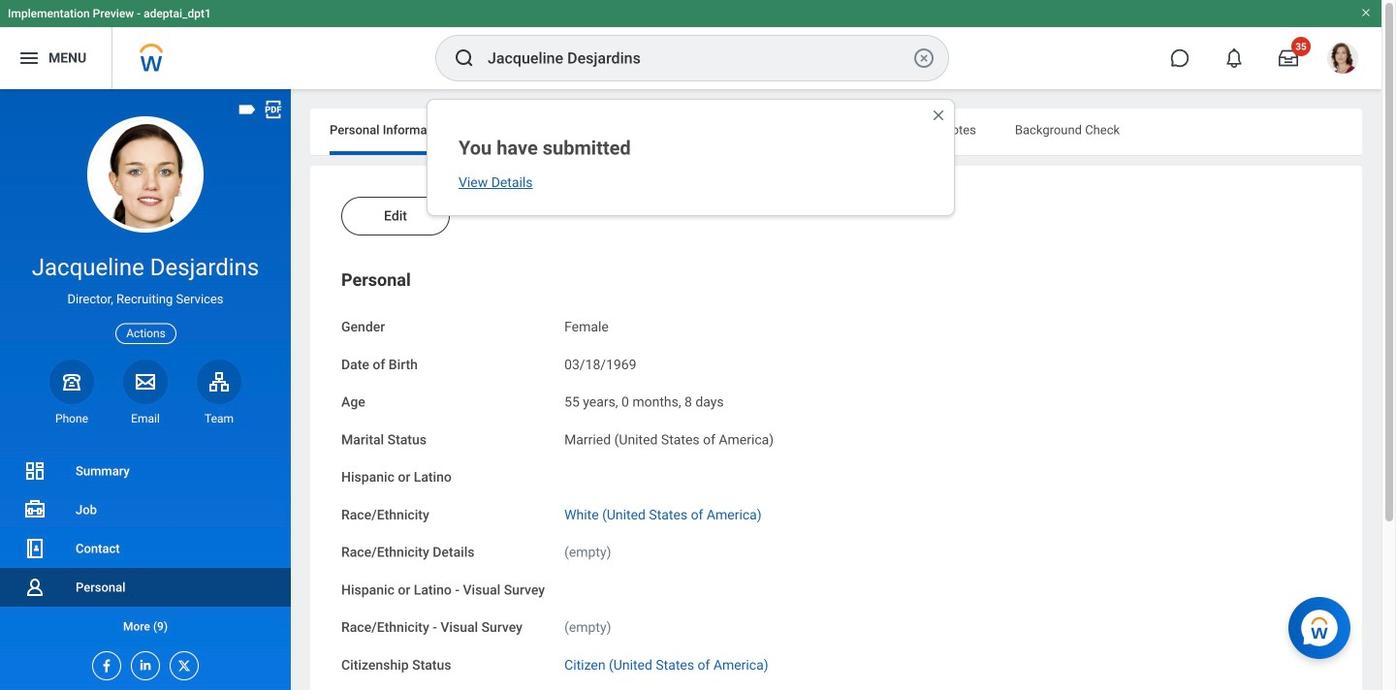 Task type: describe. For each thing, give the bounding box(es) containing it.
mail image
[[134, 370, 157, 393]]

x circle image
[[912, 47, 936, 70]]

x image
[[171, 652, 192, 674]]

search image
[[453, 47, 476, 70]]

team jacqueline desjardins element
[[197, 411, 241, 427]]

email jacqueline desjardins element
[[123, 411, 168, 427]]

justify image
[[17, 47, 41, 70]]

close environment banner image
[[1360, 7, 1372, 18]]

view team image
[[207, 370, 231, 393]]

contact image
[[23, 537, 47, 560]]



Task type: vqa. For each thing, say whether or not it's contained in the screenshot.
JOB icon
yes



Task type: locate. For each thing, give the bounding box(es) containing it.
Search Workday  search field
[[488, 37, 908, 80]]

banner
[[0, 0, 1382, 89]]

job image
[[23, 498, 47, 522]]

phone image
[[58, 370, 85, 393]]

linkedin image
[[132, 652, 153, 673]]

phone jacqueline desjardins element
[[49, 411, 94, 427]]

group
[[341, 269, 1331, 690]]

view printable version (pdf) image
[[263, 99, 284, 120]]

navigation pane region
[[0, 89, 291, 690]]

list
[[0, 452, 291, 646]]

personal image
[[23, 576, 47, 599]]

profile logan mcneil image
[[1327, 43, 1358, 78]]

tab list
[[310, 109, 1362, 155]]

facebook image
[[93, 652, 114, 674]]

female element
[[564, 315, 609, 335]]

summary image
[[23, 460, 47, 483]]

notifications large image
[[1225, 48, 1244, 68]]

dialog
[[427, 99, 955, 216]]

tag image
[[237, 99, 258, 120]]

close image
[[931, 108, 946, 123]]

inbox large image
[[1279, 48, 1298, 68]]



